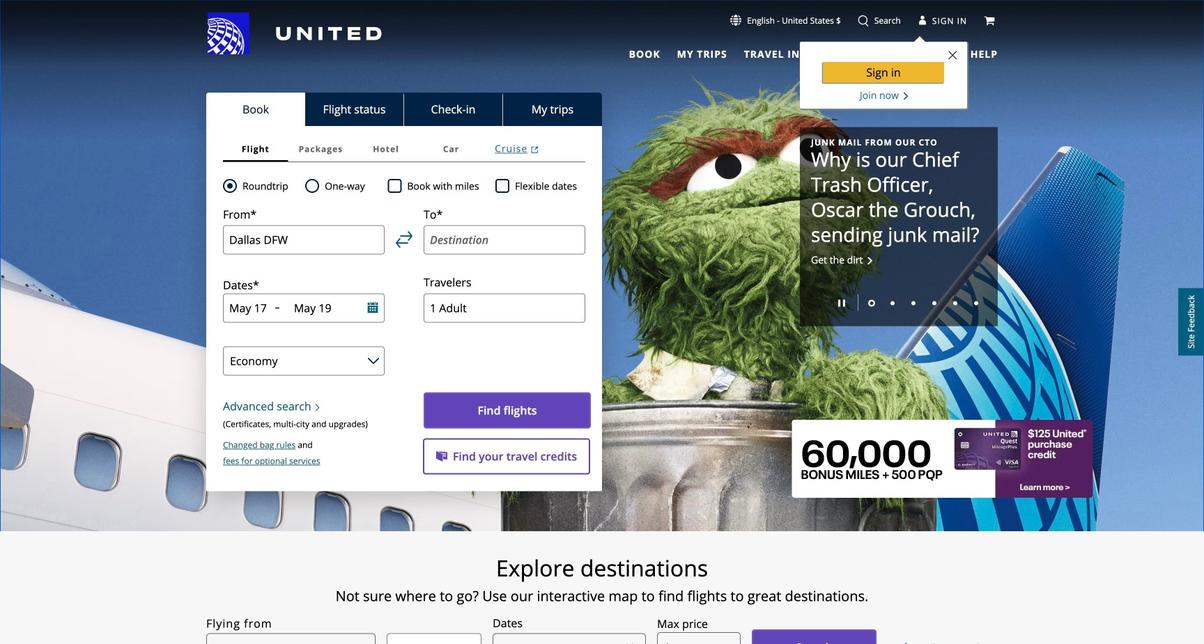 Task type: describe. For each thing, give the bounding box(es) containing it.
flying from element
[[206, 616, 272, 633]]

0 vertical spatial tab list
[[621, 42, 960, 62]]

slide 4 of 6 image
[[933, 301, 937, 306]]

slide 1 of 6 image
[[869, 300, 876, 307]]

Return text field
[[294, 301, 349, 316]]

explore destinations element
[[126, 555, 1079, 583]]

view cart, click to view list of recently searched saved trips. image
[[985, 15, 996, 26]]

carousel buttons element
[[812, 290, 987, 316]]

not sure where to go? use our interactive map to find flights to great destinations. element
[[126, 588, 1079, 605]]

slide 3 of 6 image
[[912, 301, 916, 306]]

book with miles element
[[388, 178, 496, 195]]

1 vertical spatial tab list
[[206, 93, 602, 126]]

please enroll or sign in to your mileageplus account by navigating to the "sign in" link element
[[800, 31, 968, 109]]

2 vertical spatial tab list
[[223, 136, 586, 162]]

slide 6 of 6 image
[[975, 301, 979, 306]]

currently in english united states	$ enter to change image
[[731, 15, 742, 26]]

one way flight search element
[[319, 178, 365, 195]]

slide 5 of 6 image
[[954, 301, 958, 306]]



Task type: locate. For each thing, give the bounding box(es) containing it.
Origin text field
[[223, 225, 385, 255]]

united logo link to homepage image
[[208, 13, 382, 54]]

tab list
[[621, 42, 960, 62], [206, 93, 602, 126], [223, 136, 586, 162]]

pause image
[[839, 300, 846, 307]]

None text field
[[658, 633, 741, 645]]

main content
[[0, 1, 1205, 645]]

close button image
[[949, 51, 958, 60]]

reverse origin and destination image
[[396, 231, 413, 248]]

Departure text field
[[229, 301, 269, 316]]

round trip flight search element
[[237, 178, 288, 195]]

slide 2 of 6 image
[[891, 301, 895, 306]]

navigation
[[0, 12, 1205, 109]]

Destination text field
[[424, 225, 586, 255]]

please enter the max price in the input text or tab to access the slider to set the max price. element
[[658, 616, 708, 633]]



Task type: vqa. For each thing, say whether or not it's contained in the screenshot.
Slide 1 of 4 ICON at top right
no



